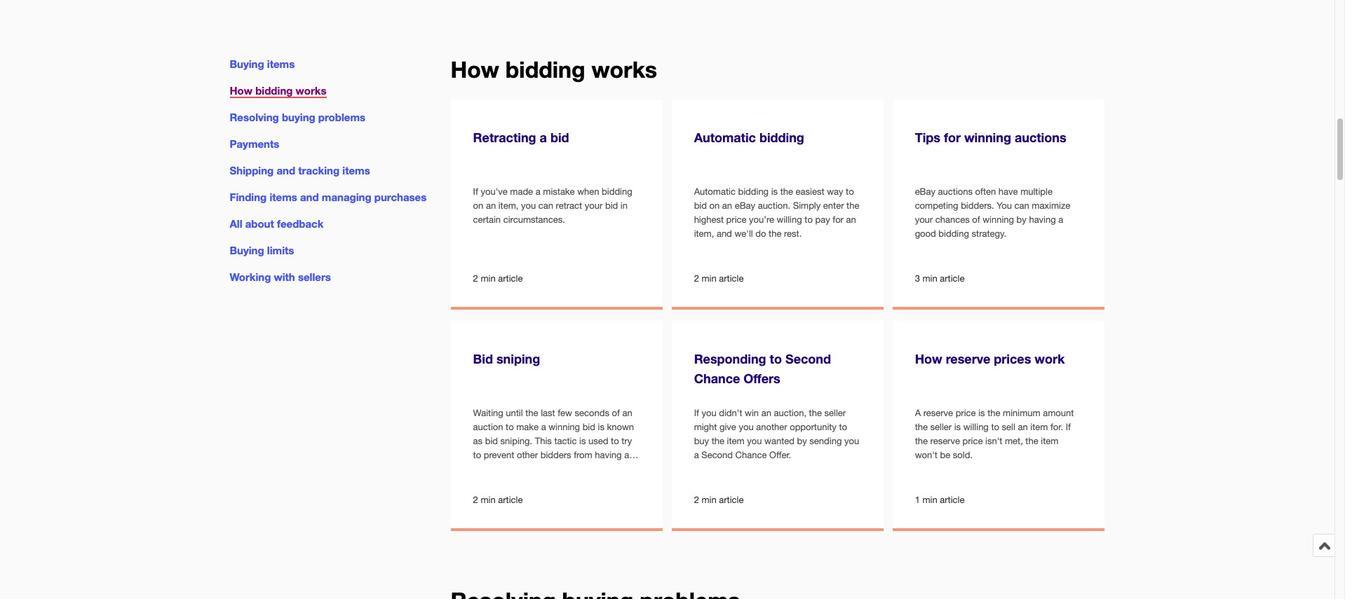 Task type: locate. For each thing, give the bounding box(es) containing it.
2 min article down certain
[[473, 274, 523, 284]]

min right 1
[[923, 495, 937, 506]]

to up ends.
[[505, 465, 513, 475]]

0 horizontal spatial willing
[[777, 215, 802, 225]]

reserve left prices
[[946, 352, 990, 367]]

0 horizontal spatial how bidding works
[[230, 84, 326, 97]]

min inside waiting until the last few seconds of an auction to make a winning bid is known as bid sniping. this tactic is used to try to prevent other bidders from having a chance to place a higher bid before the auction ends. 2 min article
[[481, 495, 496, 506]]

0 horizontal spatial on
[[473, 201, 483, 211]]

auction down chance at the left of page
[[473, 479, 503, 489]]

item left for.
[[1030, 423, 1048, 433]]

sniping
[[496, 352, 540, 367]]

2 vertical spatial winning
[[549, 423, 580, 433]]

an down minimum on the bottom right of the page
[[1018, 423, 1028, 433]]

chance down responding
[[694, 371, 740, 387]]

buying for buying limits
[[230, 244, 264, 257]]

1 vertical spatial items
[[342, 164, 370, 177]]

1 auction from the top
[[473, 423, 503, 433]]

if right for.
[[1066, 423, 1071, 433]]

2 down certain
[[473, 274, 478, 284]]

used
[[588, 437, 608, 447]]

0 vertical spatial of
[[972, 215, 980, 225]]

2 vertical spatial if
[[1066, 423, 1071, 433]]

the up the won't
[[915, 437, 928, 447]]

2 automatic from the top
[[694, 187, 736, 197]]

try
[[622, 437, 632, 447]]

retracting
[[473, 130, 536, 145]]

winning
[[964, 130, 1011, 145], [983, 215, 1014, 225], [549, 423, 580, 433]]

0 horizontal spatial can
[[538, 201, 553, 211]]

1 horizontal spatial seller
[[930, 423, 952, 433]]

2 for retracting a bid
[[473, 274, 478, 284]]

min
[[481, 274, 496, 284], [702, 274, 716, 284], [923, 274, 937, 284], [481, 495, 496, 506], [702, 495, 716, 506], [923, 495, 937, 506]]

to left try
[[611, 437, 619, 447]]

bid up highest
[[694, 201, 707, 211]]

items for finding items and managing purchases
[[270, 191, 297, 204]]

if inside a reserve price is the minimum amount the seller is willing to sell an item for. if the reserve price isn't met, the item won't be sold.
[[1066, 423, 1071, 433]]

you right sending
[[844, 437, 859, 447]]

2 auction from the top
[[473, 479, 503, 489]]

reserve for a
[[923, 408, 953, 419]]

having up before
[[595, 451, 622, 461]]

an right 'win'
[[761, 408, 771, 419]]

second down buy on the bottom of page
[[701, 451, 733, 461]]

min for responding to second chance offers
[[702, 495, 716, 506]]

reserve right a
[[923, 408, 953, 419]]

to right way
[[846, 187, 854, 197]]

and left tracking
[[277, 164, 295, 177]]

buying items
[[230, 58, 295, 70]]

0 vertical spatial willing
[[777, 215, 802, 225]]

1 horizontal spatial of
[[972, 215, 980, 225]]

amount
[[1043, 408, 1074, 419]]

price
[[726, 215, 747, 225], [956, 408, 976, 419], [963, 437, 983, 447]]

1 horizontal spatial by
[[1017, 215, 1027, 225]]

1 vertical spatial willing
[[963, 423, 989, 433]]

1 vertical spatial if
[[694, 408, 699, 419]]

0 vertical spatial price
[[726, 215, 747, 225]]

reserve for how
[[946, 352, 990, 367]]

1 vertical spatial of
[[612, 408, 620, 419]]

min down buy on the bottom of page
[[702, 495, 716, 506]]

0 vertical spatial items
[[267, 58, 295, 70]]

1 horizontal spatial works
[[591, 56, 657, 83]]

your down when
[[585, 201, 603, 211]]

willing inside automatic bidding is the easiest way to bid on an ebay auction. simply enter the highest price you're willing to pay for an item, and we'll do the rest.
[[777, 215, 802, 225]]

0 vertical spatial buying
[[230, 58, 264, 70]]

can inside ebay auctions often have multiple competing bidders. you can maximize your chances of winning by having a good bidding strategy.
[[1014, 201, 1029, 211]]

1 horizontal spatial ebay
[[915, 187, 936, 197]]

0 vertical spatial second
[[785, 352, 831, 367]]

winning up 'often'
[[964, 130, 1011, 145]]

do
[[755, 229, 766, 239]]

1 vertical spatial buying
[[230, 244, 264, 257]]

1 automatic from the top
[[694, 130, 756, 145]]

for right tips on the top right of the page
[[944, 130, 961, 145]]

0 horizontal spatial and
[[277, 164, 295, 177]]

winning inside waiting until the last few seconds of an auction to make a winning bid is known as bid sniping. this tactic is used to try to prevent other bidders from having a chance to place a higher bid before the auction ends. 2 min article
[[549, 423, 580, 433]]

0 vertical spatial how
[[451, 56, 499, 83]]

item, down highest
[[694, 229, 714, 239]]

before
[[591, 465, 617, 475]]

you inside if you've made a mistake when bidding on an item, you can retract your bid in certain circumstances.
[[521, 201, 536, 211]]

0 horizontal spatial seller
[[824, 408, 846, 419]]

second up the auction,
[[785, 352, 831, 367]]

a right made
[[536, 187, 540, 197]]

1 vertical spatial works
[[296, 84, 326, 97]]

and left we'll
[[717, 229, 732, 239]]

2 inside waiting until the last few seconds of an auction to make a winning bid is known as bid sniping. this tactic is used to try to prevent other bidders from having a chance to place a higher bid before the auction ends. 2 min article
[[473, 495, 478, 506]]

0 horizontal spatial if
[[473, 187, 478, 197]]

price inside automatic bidding is the easiest way to bid on an ebay auction. simply enter the highest price you're willing to pay for an item, and we'll do the rest.
[[726, 215, 747, 225]]

how bidding works
[[451, 56, 657, 83], [230, 84, 326, 97]]

0 vertical spatial having
[[1029, 215, 1056, 225]]

how
[[451, 56, 499, 83], [230, 84, 252, 97], [915, 352, 942, 367]]

circumstances.
[[503, 215, 565, 225]]

2 on from the left
[[709, 201, 720, 211]]

2 min article for second
[[694, 495, 744, 506]]

to
[[846, 187, 854, 197], [805, 215, 813, 225], [770, 352, 782, 367], [506, 423, 514, 433], [839, 423, 847, 433], [991, 423, 999, 433], [611, 437, 619, 447], [473, 451, 481, 461], [505, 465, 513, 475]]

you've
[[481, 187, 508, 197]]

way
[[827, 187, 843, 197]]

buying items link
[[230, 58, 295, 70]]

you up "circumstances."
[[521, 201, 536, 211]]

2 vertical spatial and
[[717, 229, 732, 239]]

if up might
[[694, 408, 699, 419]]

2 horizontal spatial and
[[717, 229, 732, 239]]

2 min article for bid
[[473, 274, 523, 284]]

didn't
[[719, 408, 742, 419]]

about
[[245, 218, 274, 230]]

if inside if you didn't win an auction, the seller might give you another opportunity to buy the item you wanted by sending you a second chance offer.
[[694, 408, 699, 419]]

all
[[230, 218, 242, 230]]

1 horizontal spatial can
[[1014, 201, 1029, 211]]

min down certain
[[481, 274, 496, 284]]

reserve up be
[[930, 437, 960, 447]]

bid inside if you've made a mistake when bidding on an item, you can retract your bid in certain circumstances.
[[605, 201, 618, 211]]

by down opportunity
[[797, 437, 807, 447]]

can up "circumstances."
[[538, 201, 553, 211]]

give
[[720, 423, 736, 433]]

item, down made
[[498, 201, 519, 211]]

3 min article
[[915, 274, 965, 284]]

for down enter
[[833, 215, 844, 225]]

2 horizontal spatial if
[[1066, 423, 1071, 433]]

to left sell
[[991, 423, 999, 433]]

waiting
[[473, 408, 503, 419]]

buy
[[694, 437, 709, 447]]

and up 'feedback' at the top of the page
[[300, 191, 319, 204]]

1 vertical spatial ebay
[[735, 201, 755, 211]]

1 vertical spatial your
[[915, 215, 933, 225]]

1 horizontal spatial and
[[300, 191, 319, 204]]

0 vertical spatial auction
[[473, 423, 503, 433]]

2 min article down buy on the bottom of page
[[694, 495, 744, 506]]

highest
[[694, 215, 724, 225]]

an inside waiting until the last few seconds of an auction to make a winning bid is known as bid sniping. this tactic is used to try to prevent other bidders from having a chance to place a higher bid before the auction ends. 2 min article
[[622, 408, 632, 419]]

chance left offer.
[[735, 451, 767, 461]]

1 horizontal spatial willing
[[963, 423, 989, 433]]

1 vertical spatial seller
[[930, 423, 952, 433]]

1 vertical spatial for
[[833, 215, 844, 225]]

is up 'auction.'
[[771, 187, 778, 197]]

ebay up competing at top right
[[915, 187, 936, 197]]

your up good
[[915, 215, 933, 225]]

willing up rest.
[[777, 215, 802, 225]]

winning inside ebay auctions often have multiple competing bidders. you can maximize your chances of winning by having a good bidding strategy.
[[983, 215, 1014, 225]]

1 vertical spatial second
[[701, 451, 733, 461]]

2
[[473, 274, 478, 284], [694, 274, 699, 284], [473, 495, 478, 506], [694, 495, 699, 506]]

0 horizontal spatial of
[[612, 408, 620, 419]]

1 horizontal spatial how bidding works
[[451, 56, 657, 83]]

automatic
[[694, 130, 756, 145], [694, 187, 736, 197]]

0 vertical spatial by
[[1017, 215, 1027, 225]]

2 vertical spatial price
[[963, 437, 983, 447]]

on up highest
[[709, 201, 720, 211]]

tips
[[915, 130, 940, 145]]

0 horizontal spatial for
[[833, 215, 844, 225]]

if left the you've
[[473, 187, 478, 197]]

an up known
[[622, 408, 632, 419]]

1 vertical spatial chance
[[735, 451, 767, 461]]

0 vertical spatial if
[[473, 187, 478, 197]]

winning down few
[[549, 423, 580, 433]]

this
[[535, 437, 552, 447]]

by down have
[[1017, 215, 1027, 225]]

0 vertical spatial automatic
[[694, 130, 756, 145]]

items up how bidding works link
[[267, 58, 295, 70]]

the right enter
[[847, 201, 859, 211]]

offers
[[744, 371, 780, 387]]

1 horizontal spatial having
[[1029, 215, 1056, 225]]

automatic inside automatic bidding is the easiest way to bid on an ebay auction. simply enter the highest price you're willing to pay for an item, and we'll do the rest.
[[694, 187, 736, 197]]

an inside a reserve price is the minimum amount the seller is willing to sell an item for. if the reserve price isn't met, the item won't be sold.
[[1018, 423, 1028, 433]]

1 vertical spatial reserve
[[923, 408, 953, 419]]

bidders
[[540, 451, 571, 461]]

sellers
[[298, 271, 331, 284]]

2 down highest
[[694, 274, 699, 284]]

0 vertical spatial auctions
[[1015, 130, 1066, 145]]

0 vertical spatial item,
[[498, 201, 519, 211]]

1 vertical spatial automatic
[[694, 187, 736, 197]]

0 horizontal spatial second
[[701, 451, 733, 461]]

item down give
[[727, 437, 745, 447]]

2 buying from the top
[[230, 244, 264, 257]]

your inside ebay auctions often have multiple competing bidders. you can maximize your chances of winning by having a good bidding strategy.
[[915, 215, 933, 225]]

1 horizontal spatial second
[[785, 352, 831, 367]]

ebay up the you're
[[735, 201, 755, 211]]

1 buying from the top
[[230, 58, 264, 70]]

the right before
[[620, 465, 633, 475]]

2 for automatic bidding
[[694, 274, 699, 284]]

0 vertical spatial winning
[[964, 130, 1011, 145]]

1 vertical spatial auctions
[[938, 187, 973, 197]]

auction.
[[758, 201, 790, 211]]

auctions up multiple on the top right
[[1015, 130, 1066, 145]]

1 can from the left
[[538, 201, 553, 211]]

2 can from the left
[[1014, 201, 1029, 211]]

a inside if you didn't win an auction, the seller might give you another opportunity to buy the item you wanted by sending you a second chance offer.
[[694, 451, 699, 461]]

1 vertical spatial auction
[[473, 479, 503, 489]]

item, inside if you've made a mistake when bidding on an item, you can retract your bid in certain circumstances.
[[498, 201, 519, 211]]

0 horizontal spatial having
[[595, 451, 622, 461]]

bid sniping
[[473, 352, 540, 367]]

chance inside if you didn't win an auction, the seller might give you another opportunity to buy the item you wanted by sending you a second chance offer.
[[735, 451, 767, 461]]

0 vertical spatial your
[[585, 201, 603, 211]]

winning up strategy.
[[983, 215, 1014, 225]]

to inside if you didn't win an auction, the seller might give you another opportunity to buy the item you wanted by sending you a second chance offer.
[[839, 423, 847, 433]]

reserve
[[946, 352, 990, 367], [923, 408, 953, 419], [930, 437, 960, 447]]

sniping.
[[500, 437, 532, 447]]

auctions inside ebay auctions often have multiple competing bidders. you can maximize your chances of winning by having a good bidding strategy.
[[938, 187, 973, 197]]

1 vertical spatial item,
[[694, 229, 714, 239]]

willing up the isn't
[[963, 423, 989, 433]]

seller up be
[[930, 423, 952, 433]]

2 down buy on the bottom of page
[[694, 495, 699, 506]]

1 horizontal spatial for
[[944, 130, 961, 145]]

chance
[[694, 371, 740, 387], [735, 451, 767, 461]]

of inside ebay auctions often have multiple competing bidders. you can maximize your chances of winning by having a good bidding strategy.
[[972, 215, 980, 225]]

1 horizontal spatial auctions
[[1015, 130, 1066, 145]]

all about feedback
[[230, 218, 324, 230]]

retract
[[556, 201, 582, 211]]

0 horizontal spatial how
[[230, 84, 252, 97]]

an up highest
[[722, 201, 732, 211]]

strategy.
[[972, 229, 1006, 239]]

items up all about feedback
[[270, 191, 297, 204]]

1 on from the left
[[473, 201, 483, 211]]

minimum
[[1003, 408, 1040, 419]]

1 horizontal spatial your
[[915, 215, 933, 225]]

ebay
[[915, 187, 936, 197], [735, 201, 755, 211]]

0 horizontal spatial ebay
[[735, 201, 755, 211]]

a
[[540, 130, 547, 145], [536, 187, 540, 197], [1058, 215, 1063, 225], [541, 423, 546, 433], [624, 451, 629, 461], [694, 451, 699, 461], [541, 465, 546, 475]]

willing
[[777, 215, 802, 225], [963, 423, 989, 433]]

min down chance at the left of page
[[481, 495, 496, 506]]

article
[[498, 274, 523, 284], [719, 274, 744, 284], [940, 274, 965, 284], [498, 495, 523, 506], [719, 495, 744, 506], [940, 495, 965, 506]]

0 horizontal spatial by
[[797, 437, 807, 447]]

2 horizontal spatial how
[[915, 352, 942, 367]]

item
[[1030, 423, 1048, 433], [727, 437, 745, 447], [1041, 437, 1059, 447]]

item, inside automatic bidding is the easiest way to bid on an ebay auction. simply enter the highest price you're willing to pay for an item, and we'll do the rest.
[[694, 229, 714, 239]]

of up known
[[612, 408, 620, 419]]

if inside if you've made a mistake when bidding on an item, you can retract your bid in certain circumstances.
[[473, 187, 478, 197]]

0 horizontal spatial item,
[[498, 201, 519, 211]]

buying up how bidding works link
[[230, 58, 264, 70]]

1 vertical spatial winning
[[983, 215, 1014, 225]]

is inside automatic bidding is the easiest way to bid on an ebay auction. simply enter the highest price you're willing to pay for an item, and we'll do the rest.
[[771, 187, 778, 197]]

on
[[473, 201, 483, 211], [709, 201, 720, 211]]

chance inside responding to second chance offers
[[694, 371, 740, 387]]

the
[[780, 187, 793, 197], [847, 201, 859, 211], [769, 229, 782, 239], [525, 408, 538, 419], [809, 408, 822, 419], [988, 408, 1000, 419], [915, 423, 928, 433], [712, 437, 724, 447], [915, 437, 928, 447], [1026, 437, 1038, 447], [620, 465, 633, 475]]

can down have
[[1014, 201, 1029, 211]]

seller
[[824, 408, 846, 419], [930, 423, 952, 433]]

of down bidders. you
[[972, 215, 980, 225]]

having inside ebay auctions often have multiple competing bidders. you can maximize your chances of winning by having a good bidding strategy.
[[1029, 215, 1056, 225]]

0 vertical spatial reserve
[[946, 352, 990, 367]]

2 min article
[[473, 274, 523, 284], [694, 274, 744, 284], [694, 495, 744, 506]]

automatic for automatic bidding
[[694, 130, 756, 145]]

1 horizontal spatial if
[[694, 408, 699, 419]]

1 vertical spatial and
[[300, 191, 319, 204]]

if for retracting a bid
[[473, 187, 478, 197]]

having
[[1029, 215, 1056, 225], [595, 451, 622, 461]]

chances
[[935, 215, 970, 225]]

bid up mistake
[[550, 130, 569, 145]]

finding items and managing purchases link
[[230, 191, 427, 204]]

1 horizontal spatial on
[[709, 201, 720, 211]]

on up certain
[[473, 201, 483, 211]]

1 horizontal spatial how
[[451, 56, 499, 83]]

bidding
[[506, 56, 585, 83], [255, 84, 293, 97], [759, 130, 804, 145], [602, 187, 632, 197], [738, 187, 769, 197], [939, 229, 969, 239]]

a down buy on the bottom of page
[[694, 451, 699, 461]]

0 vertical spatial ebay
[[915, 187, 936, 197]]

0 horizontal spatial auctions
[[938, 187, 973, 197]]

1 vertical spatial by
[[797, 437, 807, 447]]

bid
[[550, 130, 569, 145], [605, 201, 618, 211], [694, 201, 707, 211], [583, 423, 595, 433], [485, 437, 498, 447], [576, 465, 589, 475]]

2 vertical spatial items
[[270, 191, 297, 204]]

1 horizontal spatial item,
[[694, 229, 714, 239]]

0 horizontal spatial your
[[585, 201, 603, 211]]

on inside if you've made a mistake when bidding on an item, you can retract your bid in certain circumstances.
[[473, 201, 483, 211]]

1
[[915, 495, 920, 506]]

auction down waiting
[[473, 423, 503, 433]]

can
[[538, 201, 553, 211], [1014, 201, 1029, 211]]

shipping and tracking items
[[230, 164, 370, 177]]

0 vertical spatial chance
[[694, 371, 740, 387]]

1 vertical spatial having
[[595, 451, 622, 461]]

how bidding works link
[[230, 84, 326, 98]]

bid left 'in'
[[605, 201, 618, 211]]

offer.
[[769, 451, 791, 461]]

items up managing
[[342, 164, 370, 177]]

to inside responding to second chance offers
[[770, 352, 782, 367]]

if for responding to second chance offers
[[694, 408, 699, 419]]

2 down chance at the left of page
[[473, 495, 478, 506]]

0 vertical spatial seller
[[824, 408, 846, 419]]

to up sending
[[839, 423, 847, 433]]

having down maximize
[[1029, 215, 1056, 225]]

you up might
[[702, 408, 716, 419]]

article for how reserve prices work
[[940, 495, 965, 506]]

resolving
[[230, 111, 279, 123]]

1 vertical spatial how bidding works
[[230, 84, 326, 97]]

sending
[[810, 437, 842, 447]]

min right 3
[[923, 274, 937, 284]]



Task type: describe. For each thing, give the bounding box(es) containing it.
ebay inside automatic bidding is the easiest way to bid on an ebay auction. simply enter the highest price you're willing to pay for an item, and we'll do the rest.
[[735, 201, 755, 211]]

make
[[516, 423, 539, 433]]

a
[[915, 408, 921, 419]]

second inside if you didn't win an auction, the seller might give you another opportunity to buy the item you wanted by sending you a second chance offer.
[[701, 451, 733, 461]]

you down 'win'
[[739, 423, 754, 433]]

we'll
[[735, 229, 753, 239]]

bid right as
[[485, 437, 498, 447]]

finding
[[230, 191, 267, 204]]

with
[[274, 271, 295, 284]]

bidding inside automatic bidding is the easiest way to bid on an ebay auction. simply enter the highest price you're willing to pay for an item, and we'll do the rest.
[[738, 187, 769, 197]]

2 min article down we'll
[[694, 274, 744, 284]]

0 vertical spatial how bidding works
[[451, 56, 657, 83]]

might
[[694, 423, 717, 433]]

for inside automatic bidding is the easiest way to bid on an ebay auction. simply enter the highest price you're willing to pay for an item, and we'll do the rest.
[[833, 215, 844, 225]]

sold.
[[953, 451, 973, 461]]

enter
[[823, 201, 844, 211]]

finding items and managing purchases
[[230, 191, 427, 204]]

purchases
[[374, 191, 427, 204]]

you're
[[749, 215, 774, 225]]

min for tips for winning auctions
[[923, 274, 937, 284]]

working
[[230, 271, 271, 284]]

1 vertical spatial price
[[956, 408, 976, 419]]

prevent
[[484, 451, 514, 461]]

wanted
[[764, 437, 795, 447]]

items for buying items
[[267, 58, 295, 70]]

rest.
[[784, 229, 802, 239]]

item inside if you didn't win an auction, the seller might give you another opportunity to buy the item you wanted by sending you a second chance offer.
[[727, 437, 745, 447]]

an inside if you didn't win an auction, the seller might give you another opportunity to buy the item you wanted by sending you a second chance offer.
[[761, 408, 771, 419]]

article for responding to second chance offers
[[719, 495, 744, 506]]

is up the from
[[579, 437, 586, 447]]

by inside ebay auctions often have multiple competing bidders. you can maximize your chances of winning by having a good bidding strategy.
[[1017, 215, 1027, 225]]

to down until
[[506, 423, 514, 433]]

bid down the from
[[576, 465, 589, 475]]

automatic bidding
[[694, 130, 804, 145]]

good
[[915, 229, 936, 239]]

winning for an
[[549, 423, 580, 433]]

resolving buying problems link
[[230, 111, 365, 123]]

article for retracting a bid
[[498, 274, 523, 284]]

2 vertical spatial reserve
[[930, 437, 960, 447]]

shipping and tracking items link
[[230, 164, 370, 177]]

seller inside if you didn't win an auction, the seller might give you another opportunity to buy the item you wanted by sending you a second chance offer.
[[824, 408, 846, 419]]

a right retracting on the top left
[[540, 130, 547, 145]]

if you didn't win an auction, the seller might give you another opportunity to buy the item you wanted by sending you a second chance offer.
[[694, 408, 859, 461]]

few
[[558, 408, 572, 419]]

opportunity
[[790, 423, 837, 433]]

bid down seconds
[[583, 423, 595, 433]]

to down as
[[473, 451, 481, 461]]

seller inside a reserve price is the minimum amount the seller is willing to sell an item for. if the reserve price isn't met, the item won't be sold.
[[930, 423, 952, 433]]

easiest
[[796, 187, 824, 197]]

the right buy on the bottom of page
[[712, 437, 724, 447]]

the down a
[[915, 423, 928, 433]]

working with sellers
[[230, 271, 331, 284]]

bid inside automatic bidding is the easiest way to bid on an ebay auction. simply enter the highest price you're willing to pay for an item, and we'll do the rest.
[[694, 201, 707, 211]]

mistake
[[543, 187, 575, 197]]

and inside automatic bidding is the easiest way to bid on an ebay auction. simply enter the highest price you're willing to pay for an item, and we'll do the rest.
[[717, 229, 732, 239]]

the up 'auction.'
[[780, 187, 793, 197]]

0 vertical spatial works
[[591, 56, 657, 83]]

automatic for automatic bidding is the easiest way to bid on an ebay auction. simply enter the highest price you're willing to pay for an item, and we'll do the rest.
[[694, 187, 736, 197]]

ebay inside ebay auctions often have multiple competing bidders. you can maximize your chances of winning by having a good bidding strategy.
[[915, 187, 936, 197]]

shipping
[[230, 164, 274, 177]]

be
[[940, 451, 950, 461]]

by inside if you didn't win an auction, the seller might give you another opportunity to buy the item you wanted by sending you a second chance offer.
[[797, 437, 807, 447]]

article for tips for winning auctions
[[940, 274, 965, 284]]

until
[[506, 408, 523, 419]]

an right pay
[[846, 215, 856, 225]]

to inside a reserve price is the minimum amount the seller is willing to sell an item for. if the reserve price isn't met, the item won't be sold.
[[991, 423, 999, 433]]

bid
[[473, 352, 493, 367]]

waiting until the last few seconds of an auction to make a winning bid is known as bid sniping. this tactic is used to try to prevent other bidders from having a chance to place a higher bid before the auction ends. 2 min article
[[473, 408, 634, 506]]

willing inside a reserve price is the minimum amount the seller is willing to sell an item for. if the reserve price isn't met, the item won't be sold.
[[963, 423, 989, 433]]

maximize
[[1032, 201, 1070, 211]]

your inside if you've made a mistake when bidding on an item, you can retract your bid in certain circumstances.
[[585, 201, 603, 211]]

is left minimum on the bottom right of the page
[[978, 408, 985, 419]]

min for retracting a bid
[[481, 274, 496, 284]]

buying limits
[[230, 244, 294, 257]]

pay
[[815, 215, 830, 225]]

min for how reserve prices work
[[923, 495, 937, 506]]

min for automatic bidding
[[702, 274, 716, 284]]

isn't
[[985, 437, 1002, 447]]

bidding inside if you've made a mistake when bidding on an item, you can retract your bid in certain circumstances.
[[602, 187, 632, 197]]

from
[[574, 451, 592, 461]]

prices
[[994, 352, 1031, 367]]

1 min article
[[915, 495, 965, 506]]

the right met,
[[1026, 437, 1038, 447]]

competing
[[915, 201, 958, 211]]

win
[[745, 408, 759, 419]]

is up used
[[598, 423, 604, 433]]

a down try
[[624, 451, 629, 461]]

of inside waiting until the last few seconds of an auction to make a winning bid is known as bid sniping. this tactic is used to try to prevent other bidders from having a chance to place a higher bid before the auction ends. 2 min article
[[612, 408, 620, 419]]

automatic bidding is the easiest way to bid on an ebay auction. simply enter the highest price you're willing to pay for an item, and we'll do the rest.
[[694, 187, 859, 239]]

having inside waiting until the last few seconds of an auction to make a winning bid is known as bid sniping. this tactic is used to try to prevent other bidders from having a chance to place a higher bid before the auction ends. 2 min article
[[595, 451, 622, 461]]

buying limits link
[[230, 244, 294, 257]]

in
[[621, 201, 628, 211]]

seconds
[[575, 408, 609, 419]]

to left pay
[[805, 215, 813, 225]]

a up this
[[541, 423, 546, 433]]

an inside if you've made a mistake when bidding on an item, you can retract your bid in certain circumstances.
[[486, 201, 496, 211]]

higher
[[548, 465, 573, 475]]

the up the make
[[525, 408, 538, 419]]

responding to second chance offers
[[694, 352, 831, 387]]

buying for buying items
[[230, 58, 264, 70]]

0 horizontal spatial works
[[296, 84, 326, 97]]

problems
[[318, 111, 365, 123]]

known
[[607, 423, 634, 433]]

met,
[[1005, 437, 1023, 447]]

payments link
[[230, 138, 279, 150]]

made
[[510, 187, 533, 197]]

can inside if you've made a mistake when bidding on an item, you can retract your bid in certain circumstances.
[[538, 201, 553, 211]]

the right do
[[769, 229, 782, 239]]

3
[[915, 274, 920, 284]]

article inside waiting until the last few seconds of an auction to make a winning bid is known as bid sniping. this tactic is used to try to prevent other bidders from having a chance to place a higher bid before the auction ends. 2 min article
[[498, 495, 523, 506]]

0 vertical spatial and
[[277, 164, 295, 177]]

0 vertical spatial for
[[944, 130, 961, 145]]

last
[[541, 408, 555, 419]]

tactic
[[554, 437, 577, 447]]

on inside automatic bidding is the easiest way to bid on an ebay auction. simply enter the highest price you're willing to pay for an item, and we'll do the rest.
[[709, 201, 720, 211]]

tracking
[[298, 164, 340, 177]]

second inside responding to second chance offers
[[785, 352, 831, 367]]

resolving buying problems
[[230, 111, 365, 123]]

when
[[577, 187, 599, 197]]

a inside if you've made a mistake when bidding on an item, you can retract your bid in certain circumstances.
[[536, 187, 540, 197]]

article for automatic bidding
[[719, 274, 744, 284]]

chance
[[473, 465, 503, 475]]

all about feedback link
[[230, 218, 324, 230]]

a inside ebay auctions often have multiple competing bidders. you can maximize your chances of winning by having a good bidding strategy.
[[1058, 215, 1063, 225]]

how reserve prices work
[[915, 352, 1065, 367]]

auction,
[[774, 408, 806, 419]]

you down another
[[747, 437, 762, 447]]

a reserve price is the minimum amount the seller is willing to sell an item for. if the reserve price isn't met, the item won't be sold.
[[915, 408, 1074, 461]]

winning for can
[[983, 215, 1014, 225]]

won't
[[915, 451, 938, 461]]

often
[[975, 187, 996, 197]]

2 for responding to second chance offers
[[694, 495, 699, 506]]

the left minimum on the bottom right of the page
[[988, 408, 1000, 419]]

limits
[[267, 244, 294, 257]]

have
[[999, 187, 1018, 197]]

sell
[[1002, 423, 1015, 433]]

payments
[[230, 138, 279, 150]]

bidding inside ebay auctions often have multiple competing bidders. you can maximize your chances of winning by having a good bidding strategy.
[[939, 229, 969, 239]]

1 vertical spatial how
[[230, 84, 252, 97]]

is up sold.
[[954, 423, 961, 433]]

place
[[516, 465, 538, 475]]

buying
[[282, 111, 315, 123]]

item down for.
[[1041, 437, 1059, 447]]

feedback
[[277, 218, 324, 230]]

retracting a bid
[[473, 130, 569, 145]]

a right place
[[541, 465, 546, 475]]

bidders. you
[[961, 201, 1012, 211]]

2 vertical spatial how
[[915, 352, 942, 367]]

simply
[[793, 201, 821, 211]]

the up opportunity
[[809, 408, 822, 419]]

another
[[756, 423, 787, 433]]



Task type: vqa. For each thing, say whether or not it's contained in the screenshot.
the leftmost If
yes



